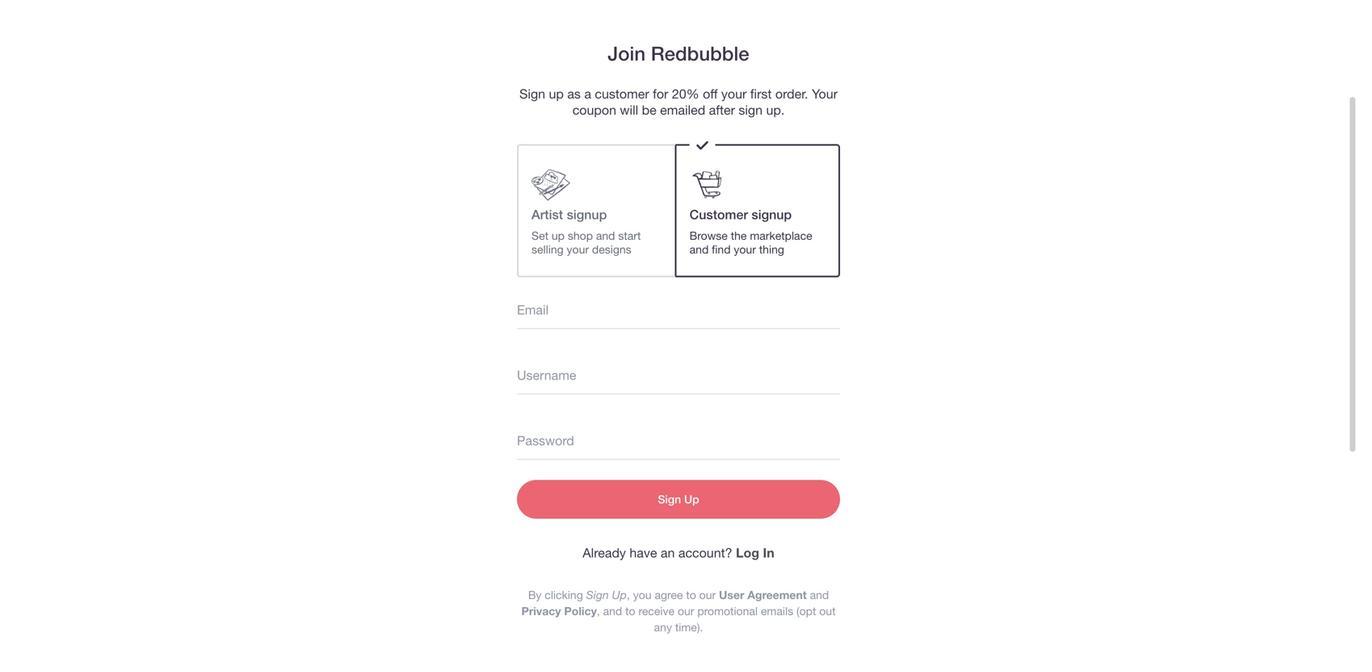 Task type: describe. For each thing, give the bounding box(es) containing it.
0 vertical spatial our
[[700, 589, 716, 602]]

signup for customer
[[752, 207, 792, 222]]

account?
[[679, 546, 733, 561]]

your
[[812, 87, 838, 102]]

agree
[[655, 589, 683, 602]]

20%
[[672, 87, 700, 102]]

1 vertical spatial to
[[626, 605, 636, 618]]

marketplace
[[750, 229, 813, 242]]

1 vertical spatial our
[[678, 605, 695, 618]]

already have an account? log in
[[583, 546, 775, 561]]

any
[[654, 621, 672, 634]]

up inside sign up as a customer for 20% off your first order. your coupon will be emailed after sign up.
[[549, 87, 564, 102]]

as
[[568, 87, 581, 102]]

and inside artist signup set up shop and start selling your designs
[[596, 229, 616, 242]]

order.
[[776, 87, 809, 102]]

be
[[642, 103, 657, 118]]

customer
[[595, 87, 650, 102]]

by clicking sign up , you agree to our user agreement and privacy policy , and to receive our promotional emails (opt out any time).
[[522, 589, 836, 634]]

a
[[585, 87, 592, 102]]

will
[[620, 103, 639, 118]]

after
[[709, 103, 735, 118]]

have
[[630, 546, 658, 561]]

0 vertical spatial ,
[[627, 589, 630, 602]]

and up 'out'
[[810, 589, 829, 602]]

by
[[528, 589, 542, 602]]

an
[[661, 546, 675, 561]]

artist
[[532, 207, 563, 222]]

artist signup set up shop and start selling your designs
[[532, 207, 641, 256]]

emailed
[[661, 103, 706, 118]]

thing
[[760, 243, 785, 256]]

join
[[608, 42, 646, 65]]

the
[[731, 229, 747, 242]]

sign inside by clicking sign up , you agree to our user agreement and privacy policy , and to receive our promotional emails (opt out any time).
[[587, 589, 609, 602]]

your for signup
[[567, 243, 589, 256]]

sign up as a customer for 20% off your first order. your coupon will be emailed after sign up.
[[520, 87, 838, 118]]

find
[[712, 243, 731, 256]]

join redbubble
[[608, 42, 750, 65]]

browse
[[690, 229, 728, 242]]

you
[[633, 589, 652, 602]]

coupon
[[573, 103, 617, 118]]

your for up
[[722, 87, 747, 102]]

off
[[703, 87, 718, 102]]

your inside the customer signup browse the marketplace and find your thing
[[734, 243, 756, 256]]



Task type: locate. For each thing, give the bounding box(es) containing it.
user agreement link
[[719, 589, 807, 602]]

user
[[719, 589, 745, 602]]

(opt
[[797, 605, 817, 618]]

out
[[820, 605, 836, 618]]

your down the "the"
[[734, 243, 756, 256]]

up inside artist signup set up shop and start selling your designs
[[552, 229, 565, 242]]

our
[[700, 589, 716, 602], [678, 605, 695, 618]]

signup for artist
[[567, 207, 607, 222]]

receive
[[639, 605, 675, 618]]

privacy
[[522, 605, 561, 618]]

1 horizontal spatial our
[[700, 589, 716, 602]]

shop
[[568, 229, 593, 242]]

1 vertical spatial ,
[[597, 605, 600, 618]]

0 vertical spatial to
[[687, 589, 697, 602]]

sign
[[739, 103, 763, 118]]

our up time). on the bottom
[[678, 605, 695, 618]]

1 horizontal spatial sign
[[587, 589, 609, 602]]

our left user
[[700, 589, 716, 602]]

selling
[[532, 243, 564, 256]]

redbubble
[[651, 42, 750, 65]]

your down shop
[[567, 243, 589, 256]]

0 horizontal spatial sign
[[520, 87, 546, 102]]

1 vertical spatial up
[[552, 229, 565, 242]]

to down up
[[626, 605, 636, 618]]

up up 'selling'
[[552, 229, 565, 242]]

signup inside the customer signup browse the marketplace and find your thing
[[752, 207, 792, 222]]

2 signup from the left
[[752, 207, 792, 222]]

None email field
[[517, 290, 841, 329]]

1 vertical spatial sign
[[587, 589, 609, 602]]

customer signup browse the marketplace and find your thing
[[690, 207, 813, 256]]

sign inside sign up as a customer for 20% off your first order. your coupon will be emailed after sign up.
[[520, 87, 546, 102]]

0 horizontal spatial ,
[[597, 605, 600, 618]]

log in link
[[736, 545, 775, 561]]

and inside the customer signup browse the marketplace and find your thing
[[690, 243, 709, 256]]

log
[[736, 546, 760, 561]]

0 horizontal spatial signup
[[567, 207, 607, 222]]

up
[[549, 87, 564, 102], [552, 229, 565, 242]]

and
[[596, 229, 616, 242], [690, 243, 709, 256], [810, 589, 829, 602], [604, 605, 623, 618]]

1 horizontal spatial signup
[[752, 207, 792, 222]]

your up after
[[722, 87, 747, 102]]

privacy policy link
[[522, 605, 597, 618]]

first
[[751, 87, 772, 102]]

1 horizontal spatial to
[[687, 589, 697, 602]]

and down browse
[[690, 243, 709, 256]]

signup up shop
[[567, 207, 607, 222]]

signup inside artist signup set up shop and start selling your designs
[[567, 207, 607, 222]]

clicking
[[545, 589, 583, 602]]

None password field
[[517, 421, 841, 460]]

signup
[[567, 207, 607, 222], [752, 207, 792, 222]]

to
[[687, 589, 697, 602], [626, 605, 636, 618]]

for
[[653, 87, 669, 102]]

1 horizontal spatial ,
[[627, 589, 630, 602]]

0 horizontal spatial our
[[678, 605, 695, 618]]

sign left up
[[587, 589, 609, 602]]

None text field
[[517, 356, 841, 395]]

promotional
[[698, 605, 758, 618]]

,
[[627, 589, 630, 602], [597, 605, 600, 618]]

to right agree
[[687, 589, 697, 602]]

sign
[[520, 87, 546, 102], [587, 589, 609, 602]]

your inside artist signup set up shop and start selling your designs
[[567, 243, 589, 256]]

1 signup from the left
[[567, 207, 607, 222]]

0 vertical spatial up
[[549, 87, 564, 102]]

time).
[[676, 621, 704, 634]]

customer
[[690, 207, 748, 222]]

set
[[532, 229, 549, 242]]

already
[[583, 546, 626, 561]]

0 vertical spatial sign
[[520, 87, 546, 102]]

up
[[612, 589, 627, 602]]

sign left as
[[520, 87, 546, 102]]

designs
[[592, 243, 632, 256]]

start
[[619, 229, 641, 242]]

your
[[722, 87, 747, 102], [567, 243, 589, 256], [734, 243, 756, 256]]

your inside sign up as a customer for 20% off your first order. your coupon will be emailed after sign up.
[[722, 87, 747, 102]]

signup up marketplace
[[752, 207, 792, 222]]

up left as
[[549, 87, 564, 102]]

in
[[763, 546, 775, 561]]

policy
[[565, 605, 597, 618]]

agreement
[[748, 589, 807, 602]]

up.
[[767, 103, 785, 118]]

and down up
[[604, 605, 623, 618]]

and up designs
[[596, 229, 616, 242]]

0 horizontal spatial to
[[626, 605, 636, 618]]

emails
[[761, 605, 794, 618]]



Task type: vqa. For each thing, say whether or not it's contained in the screenshot.
Artist signup
yes



